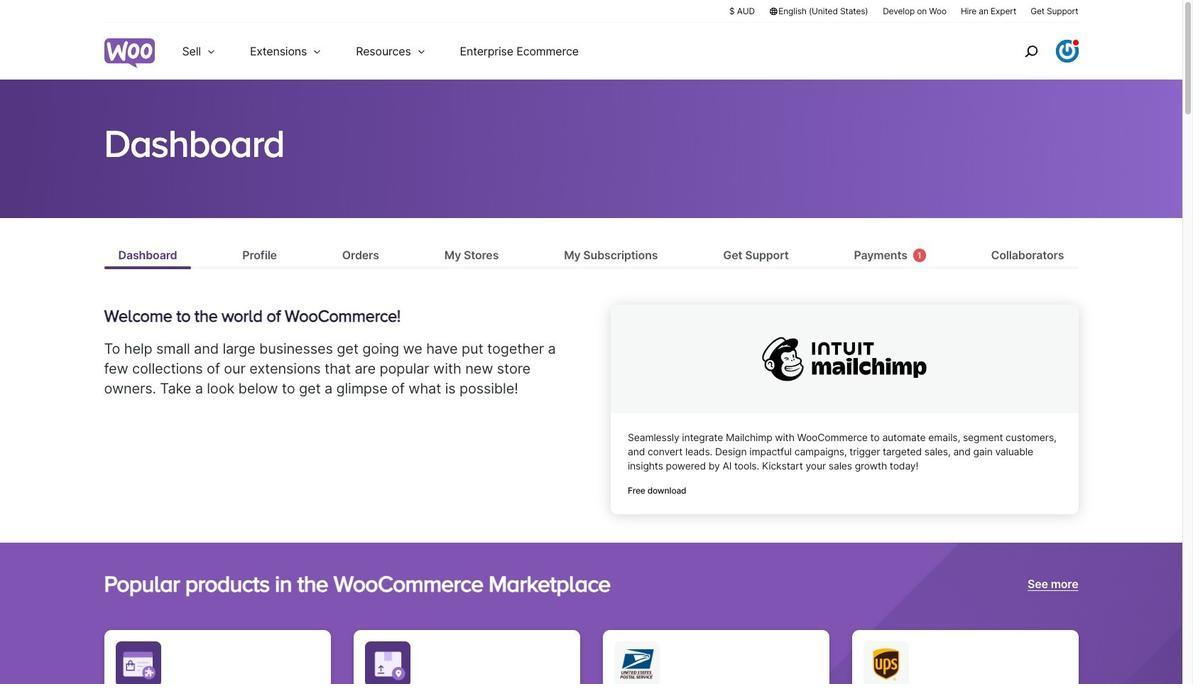 Task type: vqa. For each thing, say whether or not it's contained in the screenshot.
Open account menu icon
yes



Task type: describe. For each thing, give the bounding box(es) containing it.
search image
[[1020, 40, 1042, 63]]



Task type: locate. For each thing, give the bounding box(es) containing it.
open account menu image
[[1056, 40, 1079, 63]]

service navigation menu element
[[994, 28, 1079, 74]]



